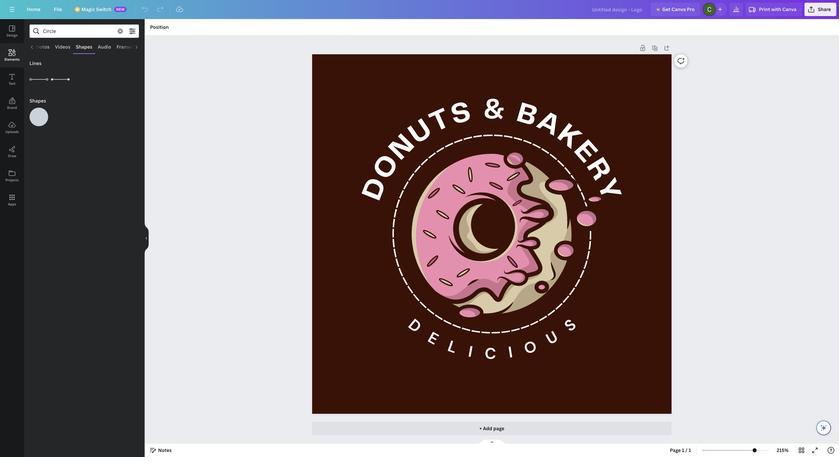 Task type: locate. For each thing, give the bounding box(es) containing it.
1 horizontal spatial s
[[560, 315, 580, 336]]

0 vertical spatial shapes
[[76, 44, 92, 50]]

0 horizontal spatial d
[[359, 175, 392, 204]]

1 horizontal spatial o
[[521, 336, 539, 359]]

0 vertical spatial e
[[569, 136, 602, 168]]

brand
[[7, 105, 17, 110]]

0 vertical spatial d
[[359, 175, 392, 204]]

o inside 'o u s'
[[521, 336, 539, 359]]

1 vertical spatial u
[[543, 327, 562, 350]]

page
[[494, 425, 505, 432]]

0 horizontal spatial e
[[424, 328, 442, 350]]

1 horizontal spatial add this line to the canvas image
[[51, 70, 70, 89]]

1 horizontal spatial 1
[[689, 447, 692, 454]]

d inside d e l
[[404, 315, 425, 337]]

shapes inside "button"
[[76, 44, 92, 50]]

1 vertical spatial s
[[560, 315, 580, 336]]

1 left "/"
[[682, 447, 685, 454]]

o for o u s
[[521, 336, 539, 359]]

frames button
[[114, 41, 136, 53]]

videos
[[55, 44, 70, 50]]

d e l
[[404, 315, 460, 358]]

text
[[9, 81, 15, 86]]

0 horizontal spatial shapes
[[29, 98, 46, 104]]

y
[[592, 176, 625, 204]]

1 vertical spatial e
[[424, 328, 442, 350]]

elements button
[[0, 43, 24, 67]]

canva
[[672, 6, 686, 12], [783, 6, 797, 12]]

notes button
[[147, 445, 174, 456]]

get canva pro
[[663, 6, 695, 12]]

i right l on the bottom
[[467, 342, 474, 362]]

1 vertical spatial d
[[404, 315, 425, 337]]

/
[[686, 447, 688, 454]]

frames
[[117, 44, 133, 50]]

add this line to the canvas image down videos button
[[51, 70, 70, 89]]

shapes down search elements search field
[[76, 44, 92, 50]]

215% button
[[772, 445, 794, 456]]

r
[[582, 154, 615, 185]]

brand button
[[0, 92, 24, 116]]

share button
[[805, 3, 837, 16]]

1 horizontal spatial canva
[[783, 6, 797, 12]]

1 horizontal spatial i
[[507, 342, 514, 363]]

apps button
[[0, 188, 24, 212]]

e
[[569, 136, 602, 168], [424, 328, 442, 350]]

0 vertical spatial o
[[370, 150, 405, 184]]

photos button
[[31, 41, 52, 53]]

design button
[[0, 19, 24, 43]]

design
[[7, 33, 18, 38]]

1 right "/"
[[689, 447, 692, 454]]

1 vertical spatial o
[[521, 336, 539, 359]]

l
[[445, 336, 460, 358]]

0 horizontal spatial o
[[370, 150, 405, 184]]

side panel tab list
[[0, 19, 24, 212]]

file
[[54, 6, 62, 12]]

0 horizontal spatial add this line to the canvas image
[[29, 70, 48, 89]]

group
[[29, 104, 48, 126]]

canva left pro
[[672, 6, 686, 12]]

position
[[150, 24, 169, 30]]

0 horizontal spatial 1
[[682, 447, 685, 454]]

1 horizontal spatial u
[[543, 327, 562, 350]]

photos
[[33, 44, 50, 50]]

magic
[[82, 6, 95, 12]]

1 horizontal spatial d
[[404, 315, 425, 337]]

d
[[359, 175, 392, 204], [404, 315, 425, 337]]

graphics
[[8, 44, 28, 50]]

print with canva
[[760, 6, 797, 12]]

canva right with
[[783, 6, 797, 12]]

new
[[116, 7, 125, 12]]

projects button
[[0, 164, 24, 188]]

home
[[27, 6, 40, 12]]

0 horizontal spatial s
[[449, 99, 474, 130]]

o u s
[[521, 315, 580, 359]]

+ add page button
[[312, 422, 672, 435]]

home link
[[21, 3, 46, 16]]

add this line to the canvas image
[[29, 70, 48, 89], [51, 70, 70, 89]]

0 vertical spatial s
[[449, 99, 474, 130]]

1 horizontal spatial shapes
[[76, 44, 92, 50]]

magic switch
[[82, 6, 112, 12]]

s
[[449, 99, 474, 130], [560, 315, 580, 336]]

charts button
[[136, 41, 157, 53]]

main menu bar
[[0, 0, 840, 19]]

text button
[[0, 67, 24, 92]]

u
[[405, 115, 437, 149], [543, 327, 562, 350]]

i right c
[[507, 342, 514, 363]]

0 vertical spatial u
[[405, 115, 437, 149]]

1 1 from the left
[[682, 447, 685, 454]]

hide image
[[144, 222, 149, 254]]

page
[[670, 447, 681, 454]]

1 canva from the left
[[672, 6, 686, 12]]

shapes up "white circle shape" image
[[29, 98, 46, 104]]

k
[[553, 120, 586, 154]]

2 canva from the left
[[783, 6, 797, 12]]

0 horizontal spatial canva
[[672, 6, 686, 12]]

d for d e l
[[404, 315, 425, 337]]

1
[[682, 447, 685, 454], [689, 447, 692, 454]]

shapes
[[76, 44, 92, 50], [29, 98, 46, 104]]

2 add this line to the canvas image from the left
[[51, 70, 70, 89]]

o
[[370, 150, 405, 184], [521, 336, 539, 359]]

add this line to the canvas image down lines
[[29, 70, 48, 89]]

1 vertical spatial shapes
[[29, 98, 46, 104]]

elements
[[4, 57, 20, 62]]

shapes button
[[73, 41, 95, 53]]

+ add page
[[480, 425, 505, 432]]

i
[[467, 342, 474, 362], [507, 342, 514, 363]]

draw button
[[0, 140, 24, 164]]



Task type: describe. For each thing, give the bounding box(es) containing it.
canva assistant image
[[820, 424, 828, 432]]

videos button
[[52, 41, 73, 53]]

canva inside "print with canva" dropdown button
[[783, 6, 797, 12]]

b
[[514, 100, 541, 131]]

with
[[772, 6, 782, 12]]

1 horizontal spatial e
[[569, 136, 602, 168]]

white circle shape image
[[29, 108, 48, 126]]

apps
[[8, 202, 16, 206]]

e inside d e l
[[424, 328, 442, 350]]

o for o
[[370, 150, 405, 184]]

print with canva button
[[746, 3, 802, 16]]

s inside 'o u s'
[[560, 315, 580, 336]]

Search elements search field
[[43, 25, 114, 38]]

page 1 / 1
[[670, 447, 692, 454]]

share
[[818, 6, 832, 12]]

215%
[[777, 447, 789, 454]]

t
[[427, 105, 455, 138]]

a
[[533, 107, 565, 141]]

show pages image
[[476, 439, 508, 444]]

Design title text field
[[587, 3, 649, 16]]

&
[[484, 97, 505, 124]]

charts
[[139, 44, 154, 50]]

audio button
[[95, 41, 114, 53]]

file button
[[49, 3, 67, 16]]

switch
[[96, 6, 112, 12]]

graphics button
[[5, 41, 31, 53]]

1 add this line to the canvas image from the left
[[29, 70, 48, 89]]

position button
[[147, 22, 172, 33]]

0 horizontal spatial i
[[467, 342, 474, 362]]

canva inside get canva pro button
[[672, 6, 686, 12]]

audio
[[98, 44, 111, 50]]

projects
[[5, 178, 19, 182]]

uploads button
[[0, 116, 24, 140]]

+
[[480, 425, 482, 432]]

uploads
[[5, 129, 19, 134]]

u inside 'o u s'
[[543, 327, 562, 350]]

lines
[[29, 60, 42, 66]]

get canva pro button
[[651, 3, 701, 16]]

notes
[[158, 447, 172, 454]]

2 1 from the left
[[689, 447, 692, 454]]

d for d
[[359, 175, 392, 204]]

0 horizontal spatial u
[[405, 115, 437, 149]]

print
[[760, 6, 771, 12]]

draw
[[8, 154, 16, 158]]

n
[[386, 130, 420, 165]]

get
[[663, 6, 671, 12]]

add
[[483, 425, 493, 432]]

c
[[485, 344, 496, 364]]

pro
[[687, 6, 695, 12]]



Task type: vqa. For each thing, say whether or not it's contained in the screenshot.
Show pages 'image'
yes



